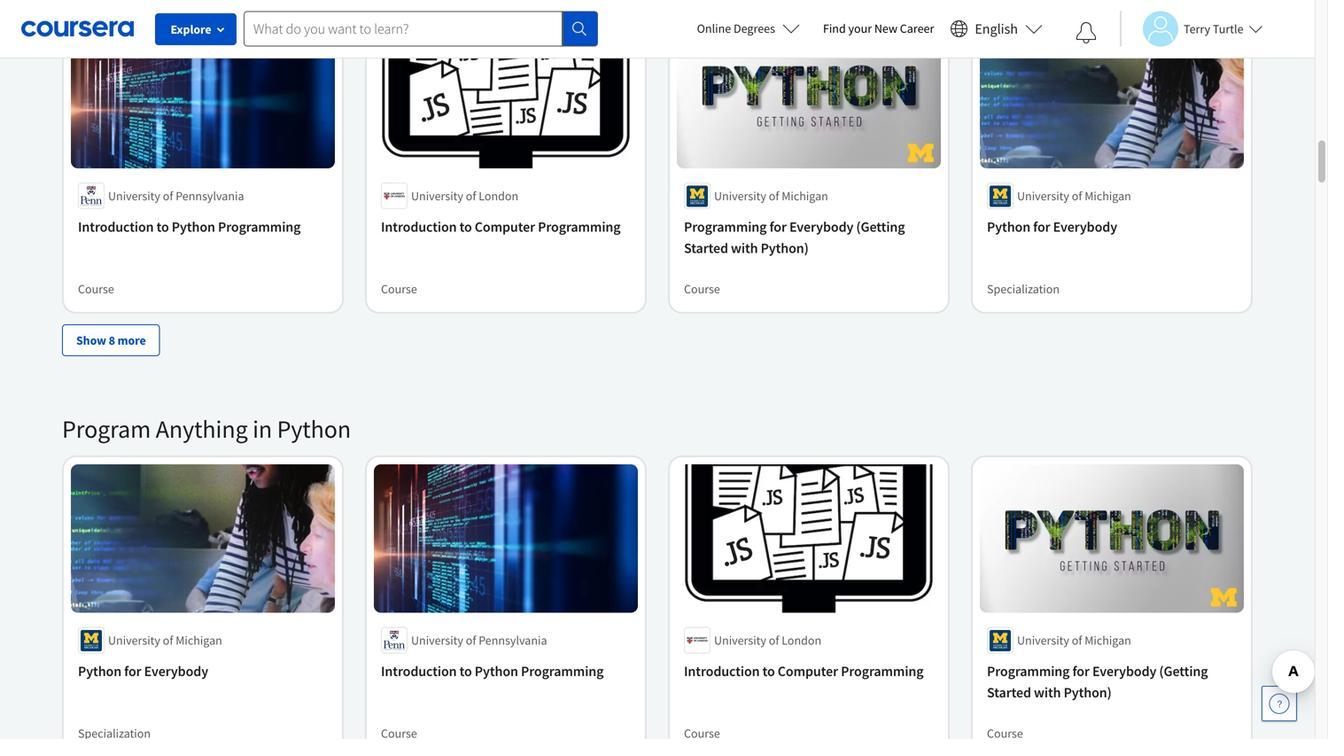 Task type: vqa. For each thing, say whether or not it's contained in the screenshot.


Task type: locate. For each thing, give the bounding box(es) containing it.
career
[[900, 20, 934, 36]]

programming for everybody (getting started with python) link
[[684, 216, 934, 259], [987, 661, 1237, 703]]

with for programming for everybody (getting started with python) link in the engage users with front end web development collection element
[[731, 239, 758, 257]]

1 horizontal spatial python for everybody
[[987, 218, 1117, 236]]

2 horizontal spatial course
[[684, 281, 720, 297]]

1 course from the left
[[78, 281, 114, 297]]

1 vertical spatial python)
[[1064, 684, 1112, 701]]

python)
[[761, 239, 809, 257], [1064, 684, 1112, 701]]

0 vertical spatial university of pennsylvania
[[108, 188, 244, 204]]

python) for programming for everybody (getting started with python) link inside 'program anything in python collection' element
[[1064, 684, 1112, 701]]

0 horizontal spatial with
[[731, 239, 758, 257]]

1 horizontal spatial (getting
[[1159, 662, 1208, 680]]

programming for everybody (getting started with python) inside 'program anything in python collection' element
[[987, 662, 1208, 701]]

1 horizontal spatial started
[[987, 684, 1031, 701]]

turtle
[[1213, 21, 1244, 37]]

programming for introduction to python programming link to the top
[[218, 218, 301, 236]]

started inside 'program anything in python collection' element
[[987, 684, 1031, 701]]

of for top 'python for everybody' link
[[1072, 188, 1082, 204]]

anything
[[156, 413, 248, 444]]

computer
[[475, 218, 535, 236], [778, 662, 838, 680]]

0 horizontal spatial introduction to computer programming link
[[381, 216, 631, 237]]

programming for the bottommost introduction to python programming link
[[521, 662, 604, 680]]

1 horizontal spatial university of london
[[714, 632, 822, 648]]

1 vertical spatial programming for everybody (getting started with python)
[[987, 662, 1208, 701]]

with
[[731, 239, 758, 257], [1034, 684, 1061, 701]]

computer inside the engage users with front end web development collection element
[[475, 218, 535, 236]]

pennsylvania inside the engage users with front end web development collection element
[[176, 188, 244, 204]]

1 horizontal spatial introduction to computer programming link
[[684, 661, 934, 682]]

0 horizontal spatial programming for everybody (getting started with python) link
[[684, 216, 934, 259]]

university of michigan
[[714, 188, 828, 204], [1017, 188, 1131, 204], [108, 632, 222, 648], [1017, 632, 1131, 648]]

0 horizontal spatial computer
[[475, 218, 535, 236]]

0 horizontal spatial course
[[78, 281, 114, 297]]

1 horizontal spatial python)
[[1064, 684, 1112, 701]]

to for introduction to computer programming link in the 'program anything in python collection' element
[[763, 662, 775, 680]]

course for programming for everybody (getting started with python)
[[684, 281, 720, 297]]

with for programming for everybody (getting started with python) link inside 'program anything in python collection' element
[[1034, 684, 1061, 701]]

of for 'python for everybody' link to the bottom
[[163, 632, 173, 648]]

1 vertical spatial university of pennsylvania
[[411, 632, 547, 648]]

to for the bottommost introduction to python programming link
[[460, 662, 472, 680]]

of for introduction to computer programming link inside the engage users with front end web development collection element
[[466, 188, 476, 204]]

1 vertical spatial (getting
[[1159, 662, 1208, 680]]

(getting inside the engage users with front end web development collection element
[[856, 218, 905, 236]]

0 vertical spatial introduction to computer programming
[[381, 218, 621, 236]]

programming for everybody (getting started with python) link inside 'program anything in python collection' element
[[987, 661, 1237, 703]]

1 vertical spatial pennsylvania
[[479, 632, 547, 648]]

university of london
[[411, 188, 518, 204], [714, 632, 822, 648]]

to
[[156, 218, 169, 236], [460, 218, 472, 236], [460, 662, 472, 680], [763, 662, 775, 680]]

for for programming for everybody (getting started with python) link inside 'program anything in python collection' element
[[1073, 662, 1090, 680]]

introduction to python programming for introduction to python programming link to the top
[[78, 218, 301, 236]]

0 vertical spatial introduction to python programming
[[78, 218, 301, 236]]

introduction to computer programming link inside the engage users with front end web development collection element
[[381, 216, 631, 237]]

introduction to python programming
[[78, 218, 301, 236], [381, 662, 604, 680]]

introduction for introduction to python programming link to the top
[[78, 218, 154, 236]]

0 vertical spatial python for everybody
[[987, 218, 1117, 236]]

coursera image
[[21, 14, 134, 43]]

introduction to python programming link
[[78, 216, 328, 237], [381, 661, 631, 682]]

everybody for programming for everybody (getting started with python) link inside 'program anything in python collection' element
[[1093, 662, 1157, 680]]

of for introduction to python programming link to the top
[[163, 188, 173, 204]]

1 horizontal spatial computer
[[778, 662, 838, 680]]

introduction for introduction to computer programming link inside the engage users with front end web development collection element
[[381, 218, 457, 236]]

terry turtle button
[[1120, 11, 1263, 47]]

3 course from the left
[[684, 281, 720, 297]]

university of pennsylvania
[[108, 188, 244, 204], [411, 632, 547, 648]]

1 horizontal spatial pennsylvania
[[479, 632, 547, 648]]

1 horizontal spatial course
[[381, 281, 417, 297]]

everybody for 'python for everybody' link to the bottom
[[144, 662, 208, 680]]

michigan
[[782, 188, 828, 204], [1085, 188, 1131, 204], [176, 632, 222, 648], [1085, 632, 1131, 648]]

online degrees
[[697, 20, 775, 36]]

in
[[253, 413, 272, 444]]

0 horizontal spatial pennsylvania
[[176, 188, 244, 204]]

terry turtle
[[1184, 21, 1244, 37]]

0 vertical spatial programming for everybody (getting started with python) link
[[684, 216, 934, 259]]

computer inside 'program anything in python collection' element
[[778, 662, 838, 680]]

1 vertical spatial with
[[1034, 684, 1061, 701]]

1 vertical spatial london
[[782, 632, 822, 648]]

1 horizontal spatial introduction to computer programming
[[684, 662, 924, 680]]

0 vertical spatial introduction to computer programming link
[[381, 216, 631, 237]]

(getting
[[856, 218, 905, 236], [1159, 662, 1208, 680]]

university of pennsylvania for the bottommost introduction to python programming link
[[411, 632, 547, 648]]

0 vertical spatial university of london
[[411, 188, 518, 204]]

introduction to computer programming inside the engage users with front end web development collection element
[[381, 218, 621, 236]]

english
[[975, 20, 1018, 38]]

0 vertical spatial (getting
[[856, 218, 905, 236]]

of
[[163, 188, 173, 204], [466, 188, 476, 204], [769, 188, 779, 204], [1072, 188, 1082, 204], [163, 632, 173, 648], [466, 632, 476, 648], [769, 632, 779, 648], [1072, 632, 1082, 648]]

explore
[[171, 21, 211, 37]]

program anything in python
[[62, 413, 351, 444]]

python for everybody link
[[987, 216, 1237, 237], [78, 661, 328, 682]]

degrees
[[734, 20, 775, 36]]

python) inside the engage users with front end web development collection element
[[761, 239, 809, 257]]

everybody
[[789, 218, 854, 236], [1053, 218, 1117, 236], [144, 662, 208, 680], [1093, 662, 1157, 680]]

0 vertical spatial programming for everybody (getting started with python)
[[684, 218, 905, 257]]

0 vertical spatial python)
[[761, 239, 809, 257]]

0 horizontal spatial python for everybody link
[[78, 661, 328, 682]]

university for programming for everybody (getting started with python) link inside 'program anything in python collection' element
[[1017, 632, 1069, 648]]

for
[[770, 218, 787, 236], [1033, 218, 1051, 236], [124, 662, 141, 680], [1073, 662, 1090, 680]]

0 horizontal spatial introduction to python programming
[[78, 218, 301, 236]]

1 vertical spatial introduction to computer programming
[[684, 662, 924, 680]]

1 horizontal spatial programming for everybody (getting started with python) link
[[987, 661, 1237, 703]]

introduction to computer programming link
[[381, 216, 631, 237], [684, 661, 934, 682]]

0 horizontal spatial started
[[684, 239, 728, 257]]

0 vertical spatial pennsylvania
[[176, 188, 244, 204]]

english button
[[943, 0, 1050, 58]]

new
[[874, 20, 898, 36]]

0 horizontal spatial london
[[479, 188, 518, 204]]

for for programming for everybody (getting started with python) link in the engage users with front end web development collection element
[[770, 218, 787, 236]]

python) for programming for everybody (getting started with python) link in the engage users with front end web development collection element
[[761, 239, 809, 257]]

pennsylvania for the bottommost introduction to python programming link
[[479, 632, 547, 648]]

university of pennsylvania inside 'program anything in python collection' element
[[411, 632, 547, 648]]

introduction for the bottommost introduction to python programming link
[[381, 662, 457, 680]]

of for the bottommost introduction to python programming link
[[466, 632, 476, 648]]

0 horizontal spatial programming for everybody (getting started with python)
[[684, 218, 905, 257]]

started
[[684, 239, 728, 257], [987, 684, 1031, 701]]

1 horizontal spatial introduction to python programming link
[[381, 661, 631, 682]]

1 horizontal spatial with
[[1034, 684, 1061, 701]]

1 vertical spatial python for everybody
[[78, 662, 208, 680]]

introduction to computer programming
[[381, 218, 621, 236], [684, 662, 924, 680]]

london
[[479, 188, 518, 204], [782, 632, 822, 648]]

0 vertical spatial started
[[684, 239, 728, 257]]

1 horizontal spatial london
[[782, 632, 822, 648]]

python) inside 'program anything in python collection' element
[[1064, 684, 1112, 701]]

programming for everybody (getting started with python)
[[684, 218, 905, 257], [987, 662, 1208, 701]]

1 horizontal spatial programming for everybody (getting started with python)
[[987, 662, 1208, 701]]

university for top 'python for everybody' link
[[1017, 188, 1069, 204]]

find your new career link
[[814, 18, 943, 40]]

0 horizontal spatial python for everybody
[[78, 662, 208, 680]]

0 vertical spatial computer
[[475, 218, 535, 236]]

python
[[172, 218, 215, 236], [987, 218, 1031, 236], [277, 413, 351, 444], [78, 662, 121, 680], [475, 662, 518, 680]]

1 vertical spatial introduction to computer programming link
[[684, 661, 934, 682]]

introduction
[[78, 218, 154, 236], [381, 218, 457, 236], [381, 662, 457, 680], [684, 662, 760, 680]]

0 horizontal spatial python)
[[761, 239, 809, 257]]

0 horizontal spatial university of london
[[411, 188, 518, 204]]

1 vertical spatial python for everybody link
[[78, 661, 328, 682]]

1 vertical spatial started
[[987, 684, 1031, 701]]

for for 'python for everybody' link to the bottom
[[124, 662, 141, 680]]

started inside the engage users with front end web development collection element
[[684, 239, 728, 257]]

university of london inside the engage users with front end web development collection element
[[411, 188, 518, 204]]

university of pennsylvania inside the engage users with front end web development collection element
[[108, 188, 244, 204]]

8
[[109, 332, 115, 348]]

(getting inside 'program anything in python collection' element
[[1159, 662, 1208, 680]]

1 vertical spatial university of london
[[714, 632, 822, 648]]

university for 'python for everybody' link to the bottom
[[108, 632, 160, 648]]

course for introduction to python programming
[[78, 281, 114, 297]]

0 vertical spatial with
[[731, 239, 758, 257]]

None search field
[[244, 11, 598, 47]]

0 horizontal spatial introduction to python programming link
[[78, 216, 328, 237]]

1 horizontal spatial introduction to python programming
[[381, 662, 604, 680]]

university
[[108, 188, 160, 204], [411, 188, 463, 204], [714, 188, 766, 204], [1017, 188, 1069, 204], [108, 632, 160, 648], [411, 632, 463, 648], [714, 632, 766, 648], [1017, 632, 1069, 648]]

pennsylvania inside 'program anything in python collection' element
[[479, 632, 547, 648]]

0 horizontal spatial introduction to computer programming
[[381, 218, 621, 236]]

0 vertical spatial london
[[479, 188, 518, 204]]

1 vertical spatial computer
[[778, 662, 838, 680]]

1 horizontal spatial python for everybody link
[[987, 216, 1237, 237]]

python for everybody inside the engage users with front end web development collection element
[[987, 218, 1117, 236]]

python for everybody for top 'python for everybody' link
[[987, 218, 1117, 236]]

introduction to python programming inside 'program anything in python collection' element
[[381, 662, 604, 680]]

pennsylvania
[[176, 188, 244, 204], [479, 632, 547, 648]]

0 horizontal spatial university of pennsylvania
[[108, 188, 244, 204]]

programming
[[218, 218, 301, 236], [538, 218, 621, 236], [684, 218, 767, 236], [521, 662, 604, 680], [841, 662, 924, 680], [987, 662, 1070, 680]]

programming for everybody (getting started with python) inside the engage users with front end web development collection element
[[684, 218, 905, 257]]

2 course from the left
[[381, 281, 417, 297]]

introduction to python programming inside the engage users with front end web development collection element
[[78, 218, 301, 236]]

course
[[78, 281, 114, 297], [381, 281, 417, 297], [684, 281, 720, 297]]

of for programming for everybody (getting started with python) link inside 'program anything in python collection' element
[[1072, 632, 1082, 648]]

1 vertical spatial programming for everybody (getting started with python) link
[[987, 661, 1237, 703]]

1 horizontal spatial university of pennsylvania
[[411, 632, 547, 648]]

1 vertical spatial introduction to python programming
[[381, 662, 604, 680]]

help center image
[[1269, 693, 1290, 714]]

with inside 'program anything in python collection' element
[[1034, 684, 1061, 701]]

python for everybody
[[987, 218, 1117, 236], [78, 662, 208, 680]]

programming for everybody (getting started with python) for programming for everybody (getting started with python) link inside 'program anything in python collection' element
[[987, 662, 1208, 701]]

python for everybody inside 'program anything in python collection' element
[[78, 662, 208, 680]]

0 horizontal spatial (getting
[[856, 218, 905, 236]]



Task type: describe. For each thing, give the bounding box(es) containing it.
(getting for programming for everybody (getting started with python) link in the engage users with front end web development collection element
[[856, 218, 905, 236]]

(getting for programming for everybody (getting started with python) link inside 'program anything in python collection' element
[[1159, 662, 1208, 680]]

computer for introduction to computer programming link inside the engage users with front end web development collection element
[[475, 218, 535, 236]]

show 8 more
[[76, 332, 146, 348]]

1 vertical spatial introduction to python programming link
[[381, 661, 631, 682]]

program
[[62, 413, 151, 444]]

find your new career
[[823, 20, 934, 36]]

to for introduction to computer programming link inside the engage users with front end web development collection element
[[460, 218, 472, 236]]

everybody for programming for everybody (getting started with python) link in the engage users with front end web development collection element
[[789, 218, 854, 236]]

started for programming for everybody (getting started with python) link in the engage users with front end web development collection element
[[684, 239, 728, 257]]

university for the bottommost introduction to python programming link
[[411, 632, 463, 648]]

show 8 more button
[[62, 324, 160, 356]]

What do you want to learn? text field
[[244, 11, 563, 47]]

online
[[697, 20, 731, 36]]

of for introduction to computer programming link in the 'program anything in python collection' element
[[769, 632, 779, 648]]

programming for introduction to computer programming link in the 'program anything in python collection' element
[[841, 662, 924, 680]]

online degrees button
[[683, 9, 814, 48]]

introduction to computer programming link inside 'program anything in python collection' element
[[684, 661, 934, 682]]

find
[[823, 20, 846, 36]]

of for programming for everybody (getting started with python) link in the engage users with front end web development collection element
[[769, 188, 779, 204]]

introduction for introduction to computer programming link in the 'program anything in python collection' element
[[684, 662, 760, 680]]

show
[[76, 332, 106, 348]]

programming for everybody (getting started with python) for programming for everybody (getting started with python) link in the engage users with front end web development collection element
[[684, 218, 905, 257]]

university for programming for everybody (getting started with python) link in the engage users with front end web development collection element
[[714, 188, 766, 204]]

engage users with front end web development collection element
[[51, 0, 1264, 385]]

specialization
[[987, 281, 1060, 297]]

terry
[[1184, 21, 1211, 37]]

programming for everybody (getting started with python) link inside the engage users with front end web development collection element
[[684, 216, 934, 259]]

introduction to python programming for the bottommost introduction to python programming link
[[381, 662, 604, 680]]

0 vertical spatial python for everybody link
[[987, 216, 1237, 237]]

explore button
[[155, 13, 237, 45]]

to for introduction to python programming link to the top
[[156, 218, 169, 236]]

0 vertical spatial introduction to python programming link
[[78, 216, 328, 237]]

university for introduction to python programming link to the top
[[108, 188, 160, 204]]

everybody for top 'python for everybody' link
[[1053, 218, 1117, 236]]

show notifications image
[[1076, 22, 1097, 43]]

started for programming for everybody (getting started with python) link inside 'program anything in python collection' element
[[987, 684, 1031, 701]]

your
[[848, 20, 872, 36]]

for for top 'python for everybody' link
[[1033, 218, 1051, 236]]

more
[[117, 332, 146, 348]]

london inside 'program anything in python collection' element
[[782, 632, 822, 648]]

university of pennsylvania for introduction to python programming link to the top
[[108, 188, 244, 204]]

python for everybody for 'python for everybody' link to the bottom
[[78, 662, 208, 680]]

course for introduction to computer programming
[[381, 281, 417, 297]]

university of london inside 'program anything in python collection' element
[[714, 632, 822, 648]]

introduction to computer programming inside 'program anything in python collection' element
[[684, 662, 924, 680]]

london inside the engage users with front end web development collection element
[[479, 188, 518, 204]]

pennsylvania for introduction to python programming link to the top
[[176, 188, 244, 204]]

computer for introduction to computer programming link in the 'program anything in python collection' element
[[778, 662, 838, 680]]

programming for introduction to computer programming link inside the engage users with front end web development collection element
[[538, 218, 621, 236]]

program anything in python collection element
[[51, 385, 1264, 739]]



